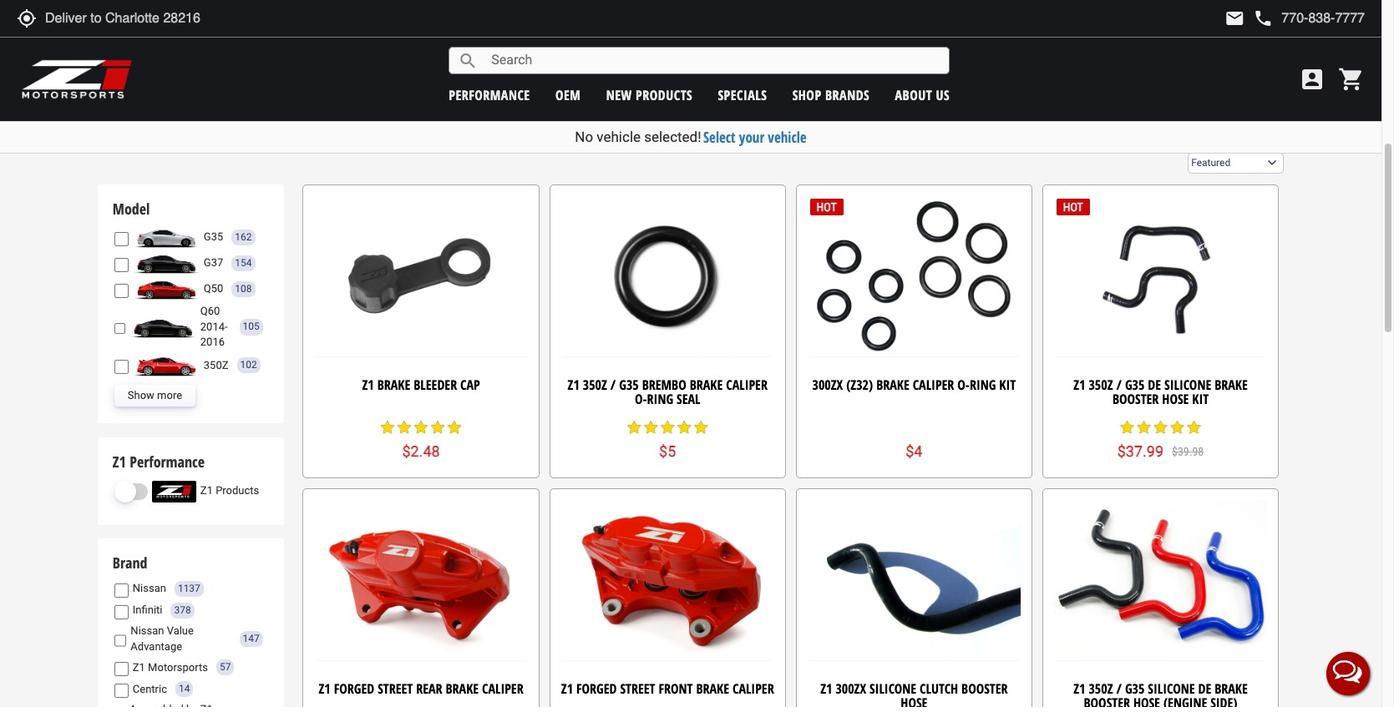 Task type: locate. For each thing, give the bounding box(es) containing it.
vehicle inside no vehicle selected! select your vehicle
[[597, 129, 641, 145]]

front
[[659, 680, 693, 698]]

z1 forged street rear brake caliper
[[319, 680, 524, 698]]

15 star from the left
[[693, 420, 710, 437]]

g35 left brembo
[[619, 376, 639, 394]]

brands
[[826, 86, 870, 104]]

1 street from the left
[[378, 680, 413, 698]]

300zx left the "(z32)"
[[813, 376, 843, 394]]

5 star from the left
[[1186, 420, 1203, 436]]

0 horizontal spatial vehicle
[[597, 129, 641, 145]]

nissan
[[133, 583, 166, 595], [131, 625, 164, 638]]

0 horizontal spatial ring
[[647, 391, 674, 409]]

300zx
[[813, 376, 843, 394], [836, 680, 867, 698]]

/
[[611, 376, 616, 394], [1117, 376, 1122, 394], [1117, 680, 1122, 698]]

de inside z1 350z / g35 silicone de brake booster hose (engine side)
[[1199, 680, 1212, 698]]

(engine
[[1164, 695, 1208, 708]]

caliper right the rear
[[482, 680, 524, 698]]

hose
[[1163, 391, 1190, 409], [1134, 695, 1161, 708]]

$39.98
[[1173, 445, 1205, 459]]

z1 for z1 products
[[200, 485, 213, 497]]

z1 inside z1 300zx silicone clutch booster hose
[[821, 680, 833, 698]]

performance
[[449, 86, 530, 104]]

silicone inside z1 300zx silicone clutch booster hose
[[870, 680, 917, 698]]

g35 left (engine
[[1126, 680, 1145, 698]]

centric
[[133, 683, 167, 696]]

vehicle
[[768, 128, 807, 147], [597, 129, 641, 145]]

search
[[458, 51, 478, 71]]

z1 300zx silicone clutch booster hose
[[821, 680, 1008, 708]]

g35 inside z1 350z / g35 de silicone brake booster hose kit
[[1126, 376, 1145, 394]]

z1 products
[[200, 485, 259, 497]]

forged for z1 forged street rear brake caliper
[[334, 680, 375, 698]]

ring
[[970, 376, 997, 394], [647, 391, 674, 409]]

no vehicle selected! select your vehicle
[[575, 128, 807, 147]]

z1 inside z1 350z / g35 silicone de brake booster hose (engine side)
[[1074, 680, 1086, 698]]

350z inside z1 350z / g35 silicone de brake booster hose (engine side)
[[1089, 680, 1114, 698]]

z1 for z1 performance
[[113, 452, 126, 472]]

street for rear
[[378, 680, 413, 698]]

silicone left clutch
[[870, 680, 917, 698]]

silicone
[[1165, 376, 1212, 394], [870, 680, 917, 698], [1149, 680, 1196, 698]]

1 forged from the left
[[334, 680, 375, 698]]

o-
[[958, 376, 970, 394], [635, 391, 647, 409]]

account_box
[[1300, 66, 1326, 93]]

1 horizontal spatial street
[[620, 680, 656, 698]]

0 horizontal spatial hose
[[1134, 695, 1161, 708]]

2 forged from the left
[[577, 680, 617, 698]]

0 horizontal spatial street
[[378, 680, 413, 698]]

caliper right seal at the bottom of page
[[726, 376, 768, 394]]

specials link
[[718, 86, 768, 104]]

nissan 350z z33 2003 2004 2005 2006 2007 2008 2009 vq35de 3.5l revup rev up vq35hr nismo z1 motorsports image
[[133, 355, 200, 377]]

z1 motorsports
[[133, 662, 208, 674]]

forged left front
[[577, 680, 617, 698]]

booster up star star star star star $37.99 $39.98
[[1113, 391, 1159, 409]]

/ inside z1 350z / g35 brembo brake caliper o-ring seal
[[611, 376, 616, 394]]

performance link
[[449, 86, 530, 104]]

booster left (engine
[[1084, 695, 1131, 708]]

booster
[[1113, 391, 1159, 409], [962, 680, 1008, 698], [1084, 695, 1131, 708]]

hose left (engine
[[1134, 695, 1161, 708]]

de
[[1149, 376, 1162, 394], [1199, 680, 1212, 698]]

g35
[[204, 231, 223, 243], [619, 376, 639, 394], [1126, 376, 1145, 394], [1126, 680, 1145, 698]]

products
[[636, 86, 693, 104]]

1 horizontal spatial kit
[[1193, 391, 1209, 409]]

z1 350z / g35 silicone de brake booster hose (engine side)
[[1074, 680, 1248, 708]]

/ up star star star star star $37.99 $39.98
[[1117, 376, 1122, 394]]

0 vertical spatial nissan
[[133, 583, 166, 595]]

street left front
[[620, 680, 656, 698]]

z1 motorsports logo image
[[21, 59, 133, 100]]

caliper
[[726, 376, 768, 394], [913, 376, 955, 394], [482, 680, 524, 698], [733, 680, 774, 698]]

kit
[[1000, 376, 1016, 394], [1193, 391, 1209, 409]]

vehicle right the no
[[597, 129, 641, 145]]

/ left (engine
[[1117, 680, 1122, 698]]

us
[[937, 86, 950, 104]]

8 star from the left
[[413, 420, 430, 437]]

booster for z1 350z / g35 de silicone brake booster hose kit
[[1113, 391, 1159, 409]]

mail phone
[[1225, 8, 1274, 28]]

nissan inside nissan value advantage
[[131, 625, 164, 638]]

forged left the rear
[[334, 680, 375, 698]]

162
[[235, 231, 252, 243]]

brake
[[377, 376, 411, 394], [690, 376, 723, 394], [877, 376, 910, 394], [1215, 376, 1248, 394], [446, 680, 479, 698], [697, 680, 730, 698], [1215, 680, 1248, 698]]

caliper inside z1 350z / g35 brembo brake caliper o-ring seal
[[726, 376, 768, 394]]

g35 for z1 350z / g35 brembo brake caliper o-ring seal
[[619, 376, 639, 394]]

300zx left hose
[[836, 680, 867, 698]]

your
[[739, 128, 765, 147]]

infiniti q50 sedan hybrid v37 2014 2015 2016 2017 2018 2019 2020 vq37vhr 2.0t 3.0t 3.7l red sport redsport vr30ddtt z1 motorsports image
[[133, 278, 200, 300]]

new
[[606, 86, 632, 104]]

0 horizontal spatial de
[[1149, 376, 1162, 394]]

350z inside z1 350z / g35 de silicone brake booster hose kit
[[1089, 376, 1114, 394]]

bleeder
[[414, 376, 457, 394]]

hose
[[901, 695, 928, 708]]

silicone left side)
[[1149, 680, 1196, 698]]

cap
[[461, 376, 480, 394]]

silicone up star star star star star $37.99 $39.98
[[1165, 376, 1212, 394]]

z1 350z / g35 de silicone brake booster hose kit
[[1074, 376, 1248, 409]]

new products link
[[606, 86, 693, 104]]

1 horizontal spatial forged
[[577, 680, 617, 698]]

0 vertical spatial hose
[[1163, 391, 1190, 409]]

None checkbox
[[114, 322, 125, 336], [114, 606, 129, 620], [114, 635, 126, 649], [114, 663, 129, 677], [114, 685, 129, 699], [114, 322, 125, 336], [114, 606, 129, 620], [114, 635, 126, 649], [114, 663, 129, 677], [114, 685, 129, 699]]

2 street from the left
[[620, 680, 656, 698]]

0 vertical spatial de
[[1149, 376, 1162, 394]]

vehicle right your
[[768, 128, 807, 147]]

forged
[[334, 680, 375, 698], [577, 680, 617, 698]]

0 horizontal spatial o-
[[635, 391, 647, 409]]

350z for z1 350z / g35 silicone de brake booster hose (engine side)
[[1089, 680, 1114, 698]]

350z inside z1 350z / g35 brembo brake caliper o-ring seal
[[583, 376, 607, 394]]

$4
[[906, 443, 923, 460]]

mail link
[[1225, 8, 1246, 28]]

g35 for z1 350z / g35 silicone de brake booster hose (engine side)
[[1126, 680, 1145, 698]]

1 horizontal spatial de
[[1199, 680, 1212, 698]]

z1 inside z1 350z / g35 de silicone brake booster hose kit
[[1074, 376, 1086, 394]]

brake inside z1 350z / g35 silicone de brake booster hose (engine side)
[[1215, 680, 1248, 698]]

1 vertical spatial hose
[[1134, 695, 1161, 708]]

silicone inside z1 350z / g35 de silicone brake booster hose kit
[[1165, 376, 1212, 394]]

infiniti g37 coupe sedan convertible v36 cv36 hv36 skyline 2008 2009 2010 2011 2012 2013 3.7l vq37vhr z1 motorsports image
[[133, 252, 200, 274]]

1 vertical spatial de
[[1199, 680, 1212, 698]]

z1 brake bleeder cap
[[362, 376, 480, 394]]

ring inside z1 350z / g35 brembo brake caliper o-ring seal
[[647, 391, 674, 409]]

/ for brembo
[[611, 376, 616, 394]]

street left the rear
[[378, 680, 413, 698]]

g35 inside z1 350z / g35 silicone de brake booster hose (engine side)
[[1126, 680, 1145, 698]]

show more button
[[114, 385, 196, 407]]

None checkbox
[[114, 232, 129, 246], [114, 258, 129, 272], [114, 284, 129, 298], [114, 360, 129, 375], [114, 584, 129, 599], [114, 232, 129, 246], [114, 258, 129, 272], [114, 284, 129, 298], [114, 360, 129, 375], [114, 584, 129, 599]]

star
[[1119, 420, 1136, 436], [1136, 420, 1153, 436], [1153, 420, 1170, 436], [1170, 420, 1186, 436], [1186, 420, 1203, 436], [379, 420, 396, 437], [396, 420, 413, 437], [413, 420, 430, 437], [430, 420, 446, 437], [446, 420, 463, 437], [626, 420, 643, 437], [643, 420, 660, 437], [660, 420, 676, 437], [676, 420, 693, 437], [693, 420, 710, 437]]

brake inside z1 350z / g35 de silicone brake booster hose kit
[[1215, 376, 1248, 394]]

nissan up advantage
[[131, 625, 164, 638]]

nissan up the infiniti
[[133, 583, 166, 595]]

booster inside z1 350z / g35 de silicone brake booster hose kit
[[1113, 391, 1159, 409]]

/ inside z1 350z / g35 de silicone brake booster hose kit
[[1117, 376, 1122, 394]]

hose inside z1 350z / g35 de silicone brake booster hose kit
[[1163, 391, 1190, 409]]

de inside z1 350z / g35 de silicone brake booster hose kit
[[1149, 376, 1162, 394]]

booster inside z1 350z / g35 silicone de brake booster hose (engine side)
[[1084, 695, 1131, 708]]

hose up star star star star star $37.99 $39.98
[[1163, 391, 1190, 409]]

11 star from the left
[[626, 420, 643, 437]]

g35 up star star star star star $37.99 $39.98
[[1126, 376, 1145, 394]]

specials
[[718, 86, 768, 104]]

select
[[704, 128, 736, 147]]

1 vertical spatial nissan
[[131, 625, 164, 638]]

g35 inside z1 350z / g35 brembo brake caliper o-ring seal
[[619, 376, 639, 394]]

phone link
[[1254, 8, 1366, 28]]

more
[[157, 389, 182, 402]]

street for front
[[620, 680, 656, 698]]

shop brands link
[[793, 86, 870, 104]]

caliper right front
[[733, 680, 774, 698]]

/ left brembo
[[611, 376, 616, 394]]

1 star from the left
[[1119, 420, 1136, 436]]

star star star star star $5
[[626, 420, 710, 460]]

9 star from the left
[[430, 420, 446, 437]]

hose inside z1 350z / g35 silicone de brake booster hose (engine side)
[[1134, 695, 1161, 708]]

1 horizontal spatial hose
[[1163, 391, 1190, 409]]

/ inside z1 350z / g35 silicone de brake booster hose (engine side)
[[1117, 680, 1122, 698]]

147
[[243, 634, 260, 645]]

0 horizontal spatial forged
[[334, 680, 375, 698]]

z1 inside z1 350z / g35 brembo brake caliper o-ring seal
[[568, 376, 580, 394]]

1 vertical spatial 300zx
[[836, 680, 867, 698]]

my_location
[[17, 8, 37, 28]]

forged for z1 forged street front brake caliper
[[577, 680, 617, 698]]

o- inside z1 350z / g35 brembo brake caliper o-ring seal
[[635, 391, 647, 409]]

300zx inside z1 300zx silicone clutch booster hose
[[836, 680, 867, 698]]

1137
[[178, 583, 200, 595]]

selected!
[[645, 129, 702, 145]]

g35 for z1 350z / g35 de silicone brake booster hose kit
[[1126, 376, 1145, 394]]

booster right clutch
[[962, 680, 1008, 698]]

3 star from the left
[[1153, 420, 1170, 436]]

side)
[[1211, 695, 1238, 708]]



Task type: vqa. For each thing, say whether or not it's contained in the screenshot.
the left you
no



Task type: describe. For each thing, give the bounding box(es) containing it.
12 star from the left
[[643, 420, 660, 437]]

1 horizontal spatial vehicle
[[768, 128, 807, 147]]

brembo
[[642, 376, 687, 394]]

z1 for z1 350z / g35 brembo brake caliper o-ring seal
[[568, 376, 580, 394]]

new products
[[606, 86, 693, 104]]

rear
[[416, 680, 443, 698]]

shopping_cart link
[[1335, 66, 1366, 93]]

phone
[[1254, 8, 1274, 28]]

about
[[896, 86, 933, 104]]

z1 for z1 forged street front brake caliper
[[561, 680, 573, 698]]

0 vertical spatial 300zx
[[813, 376, 843, 394]]

102
[[240, 360, 257, 371]]

infiniti
[[133, 605, 163, 617]]

q50
[[204, 282, 223, 295]]

shop brands
[[793, 86, 870, 104]]

z1 for z1 forged street rear brake caliper
[[319, 680, 331, 698]]

star star star star star $37.99 $39.98
[[1118, 420, 1205, 460]]

account_box link
[[1295, 66, 1330, 93]]

q60 2014- 2016
[[200, 305, 228, 349]]

caliper up $4 on the right
[[913, 376, 955, 394]]

g35 up g37
[[204, 231, 223, 243]]

4 star from the left
[[1170, 420, 1186, 436]]

hose for de
[[1163, 391, 1190, 409]]

57
[[220, 662, 231, 674]]

z1 for z1 350z / g35 silicone de brake booster hose (engine side)
[[1074, 680, 1086, 698]]

2016
[[200, 336, 225, 349]]

value
[[167, 625, 194, 638]]

nissan value advantage
[[131, 625, 194, 653]]

nissan for nissan value advantage
[[131, 625, 164, 638]]

no
[[575, 129, 594, 145]]

2 star from the left
[[1136, 420, 1153, 436]]

advantage
[[131, 641, 182, 653]]

350z for z1 350z / g35 de silicone brake booster hose kit
[[1089, 376, 1114, 394]]

performance
[[130, 452, 205, 472]]

z1 for z1 brake bleeder cap
[[362, 376, 374, 394]]

brand
[[113, 554, 147, 574]]

z1 for z1 300zx silicone clutch booster hose
[[821, 680, 833, 698]]

0 horizontal spatial kit
[[1000, 376, 1016, 394]]

shopping_cart
[[1339, 66, 1366, 93]]

$2.48
[[402, 443, 440, 460]]

108
[[235, 283, 252, 295]]

seal
[[677, 391, 701, 409]]

nissan for nissan
[[133, 583, 166, 595]]

shop
[[793, 86, 822, 104]]

motorsports
[[148, 662, 208, 674]]

378
[[174, 605, 191, 617]]

10 star from the left
[[446, 420, 463, 437]]

z1 for z1 motorsports
[[133, 662, 145, 674]]

oem link
[[556, 86, 581, 104]]

/ for silicone
[[1117, 680, 1122, 698]]

z1 forged street front brake caliper
[[561, 680, 774, 698]]

z1 performance
[[113, 452, 205, 472]]

7 star from the left
[[396, 420, 413, 437]]

1 horizontal spatial ring
[[970, 376, 997, 394]]

silicone inside z1 350z / g35 silicone de brake booster hose (engine side)
[[1149, 680, 1196, 698]]

brake inside z1 350z / g35 brembo brake caliper o-ring seal
[[690, 376, 723, 394]]

/ for de
[[1117, 376, 1122, 394]]

infiniti q60 coupe cv36 2014 2015 vq37vhr 3.7l z1 motorsports image
[[129, 317, 196, 338]]

2014-
[[200, 321, 228, 333]]

about us
[[896, 86, 950, 104]]

z1 350z / g35 brembo brake caliper o-ring seal
[[568, 376, 768, 409]]

infiniti g35 coupe sedan v35 v36 skyline 2003 2004 2005 2006 2007 2008 3.5l vq35de revup rev up vq35hr z1 motorsports image
[[133, 227, 200, 248]]

mail
[[1225, 8, 1246, 28]]

booster for z1 350z / g35 silicone de brake booster hose (engine side)
[[1084, 695, 1131, 708]]

Search search field
[[478, 48, 950, 73]]

350z for z1 350z / g35 brembo brake caliper o-ring seal
[[583, 376, 607, 394]]

booster inside z1 300zx silicone clutch booster hose
[[962, 680, 1008, 698]]

star star star star star $2.48
[[379, 420, 463, 460]]

$37.99
[[1118, 443, 1164, 460]]

14
[[179, 684, 190, 696]]

g37
[[204, 256, 223, 269]]

hose for silicone
[[1134, 695, 1161, 708]]

13 star from the left
[[660, 420, 676, 437]]

(z32)
[[847, 376, 874, 394]]

105
[[243, 321, 260, 333]]

model
[[113, 199, 150, 219]]

$5
[[659, 443, 676, 460]]

clutch
[[920, 680, 959, 698]]

kit inside z1 350z / g35 de silicone brake booster hose kit
[[1193, 391, 1209, 409]]

14 star from the left
[[676, 420, 693, 437]]

6 star from the left
[[379, 420, 396, 437]]

products
[[216, 485, 259, 497]]

z1 for z1 350z / g35 de silicone brake booster hose kit
[[1074, 376, 1086, 394]]

show
[[128, 389, 155, 402]]

show more
[[128, 389, 182, 402]]

q60
[[200, 305, 220, 318]]

about us link
[[896, 86, 950, 104]]

300zx (z32) brake caliper o-ring kit
[[813, 376, 1016, 394]]

oem
[[556, 86, 581, 104]]

select your vehicle link
[[704, 128, 807, 147]]

1 horizontal spatial o-
[[958, 376, 970, 394]]

154
[[235, 257, 252, 269]]



